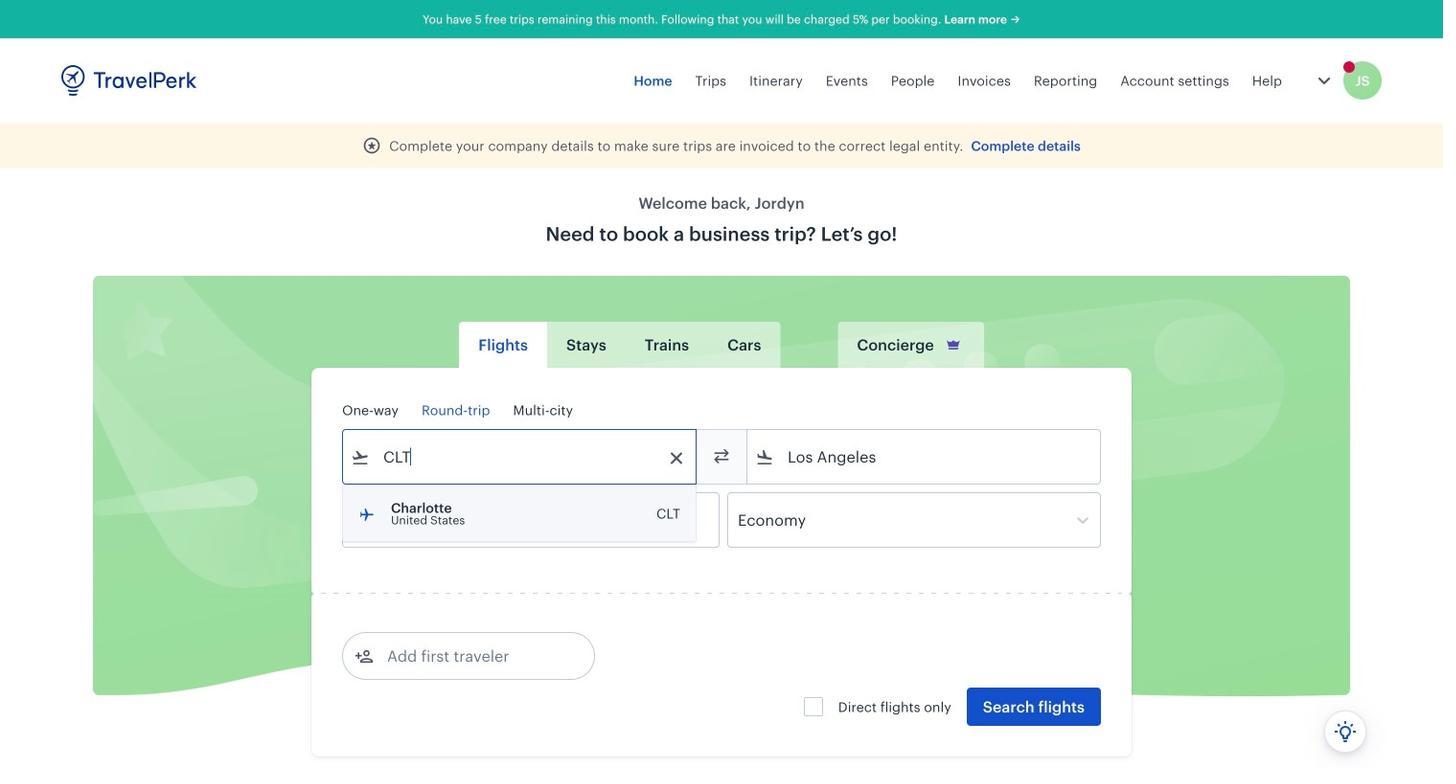 Task type: locate. For each thing, give the bounding box(es) containing it.
Return text field
[[484, 494, 584, 547]]

Add first traveler search field
[[374, 641, 573, 672]]



Task type: describe. For each thing, give the bounding box(es) containing it.
To search field
[[775, 442, 1076, 473]]

Depart text field
[[370, 494, 470, 547]]

From search field
[[370, 442, 671, 473]]



